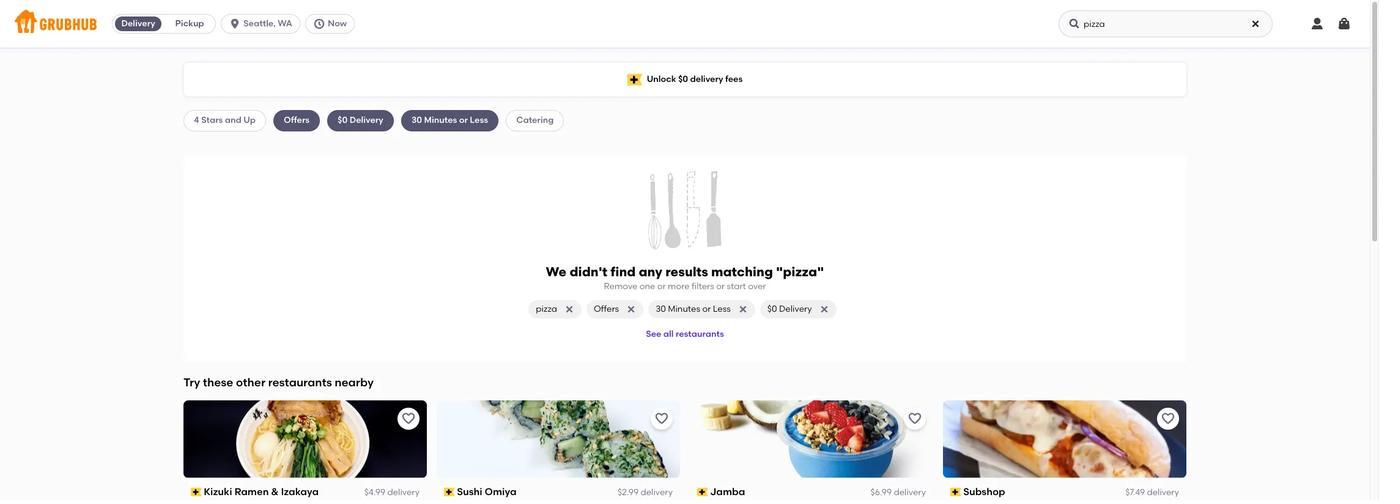 Task type: describe. For each thing, give the bounding box(es) containing it.
30 minutes or less button
[[648, 301, 755, 319]]

subscription pass image for sushi omiya
[[444, 488, 455, 497]]

these
[[203, 376, 233, 390]]

30 inside 30 minutes or less button
[[656, 304, 666, 315]]

main navigation navigation
[[0, 0, 1370, 48]]

no results image
[[648, 170, 722, 250]]

$7.49
[[1126, 487, 1145, 498]]

"pizza"
[[776, 264, 824, 280]]

$4.99 delivery
[[364, 487, 420, 498]]

subscription pass image for kizuki ramen & izakaya
[[191, 488, 202, 497]]

save this restaurant image for subshop
[[1161, 411, 1176, 426]]

sushi omiya logo image
[[437, 400, 680, 478]]

see all restaurants button
[[641, 324, 729, 346]]

$6.99 delivery
[[871, 487, 926, 498]]

we
[[546, 264, 567, 280]]

seattle,
[[244, 18, 276, 29]]

kizuki ramen & izakaya
[[204, 486, 319, 498]]

delivery button
[[113, 14, 164, 34]]

$6.99
[[871, 487, 892, 498]]

sushi omiya
[[457, 486, 517, 498]]

delivery for sushi omiya
[[641, 487, 673, 498]]

$2.99
[[618, 487, 639, 498]]

$2.99 delivery
[[618, 487, 673, 498]]

we didn't find any results matching "pizza" remove one or more filters or start over
[[546, 264, 824, 292]]

didn't
[[570, 264, 608, 280]]

kizuki
[[204, 486, 232, 498]]

over
[[748, 281, 766, 292]]

$0 inside button
[[768, 304, 777, 315]]

minutes inside button
[[668, 304, 700, 315]]

subscription pass image for subshop
[[950, 488, 961, 497]]

ramen
[[235, 486, 269, 498]]

less inside 30 minutes or less button
[[713, 304, 731, 315]]

more
[[668, 281, 690, 292]]

svg image inside now button
[[313, 18, 325, 30]]

2 horizontal spatial delivery
[[779, 304, 812, 315]]

save this restaurant button for subshop
[[1157, 408, 1179, 430]]

seattle, wa button
[[221, 14, 305, 34]]

try
[[183, 376, 200, 390]]

delivery for jamba
[[894, 487, 926, 498]]

or inside button
[[702, 304, 711, 315]]

jamba logo image
[[690, 400, 933, 478]]

1 horizontal spatial $0
[[678, 74, 688, 84]]

pickup button
[[164, 14, 215, 34]]

unlock $0 delivery fees
[[647, 74, 743, 84]]

save this restaurant button for jamba
[[904, 408, 926, 430]]

other
[[236, 376, 265, 390]]

$0 delivery button
[[760, 301, 837, 319]]

save this restaurant image for jamba
[[908, 411, 922, 426]]

up
[[244, 115, 256, 126]]

delivery left fees
[[690, 74, 723, 84]]

subshop
[[964, 486, 1006, 498]]

jamba
[[711, 486, 746, 498]]

svg image inside 30 minutes or less button
[[738, 305, 748, 315]]



Task type: locate. For each thing, give the bounding box(es) containing it.
0 horizontal spatial $0 delivery
[[338, 115, 383, 126]]

1 vertical spatial minutes
[[668, 304, 700, 315]]

subscription pass image left subshop
[[950, 488, 961, 497]]

results
[[666, 264, 708, 280]]

delivery for subshop
[[1147, 487, 1179, 498]]

0 vertical spatial 30 minutes or less
[[412, 115, 488, 126]]

save this restaurant button for kizuki ramen & izakaya
[[398, 408, 420, 430]]

restaurants
[[676, 329, 724, 340], [268, 376, 332, 390]]

grubhub plus flag logo image
[[627, 74, 642, 85]]

subscription pass image
[[697, 488, 708, 497], [950, 488, 961, 497]]

all
[[664, 329, 674, 340]]

0 vertical spatial restaurants
[[676, 329, 724, 340]]

&
[[271, 486, 279, 498]]

$7.49 delivery
[[1126, 487, 1179, 498]]

restaurants inside see all restaurants button
[[676, 329, 724, 340]]

1 horizontal spatial subscription pass image
[[444, 488, 455, 497]]

svg image inside offers button
[[626, 305, 636, 315]]

restaurants down 30 minutes or less button
[[676, 329, 724, 340]]

0 horizontal spatial save this restaurant image
[[654, 411, 669, 426]]

and
[[225, 115, 242, 126]]

pizza
[[536, 304, 557, 315]]

kizuki ramen & izakaya logo image
[[183, 400, 427, 478]]

save this restaurant image
[[401, 411, 416, 426]]

svg image inside $0 delivery button
[[819, 305, 829, 315]]

$0 delivery
[[338, 115, 383, 126], [768, 304, 812, 315]]

0 horizontal spatial $0
[[338, 115, 348, 126]]

delivery
[[121, 18, 155, 29], [350, 115, 383, 126], [779, 304, 812, 315]]

4 stars and up
[[194, 115, 256, 126]]

1 horizontal spatial delivery
[[350, 115, 383, 126]]

1 vertical spatial 30 minutes or less
[[656, 304, 731, 315]]

see
[[646, 329, 661, 340]]

1 vertical spatial 30
[[656, 304, 666, 315]]

$4.99
[[364, 487, 385, 498]]

or
[[459, 115, 468, 126], [657, 281, 666, 292], [716, 281, 725, 292], [702, 304, 711, 315]]

2 horizontal spatial $0
[[768, 304, 777, 315]]

subscription pass image left kizuki
[[191, 488, 202, 497]]

subshop logo image
[[943, 400, 1187, 478]]

2 vertical spatial delivery
[[779, 304, 812, 315]]

3 save this restaurant image from the left
[[1161, 411, 1176, 426]]

1 save this restaurant image from the left
[[654, 411, 669, 426]]

2 horizontal spatial save this restaurant image
[[1161, 411, 1176, 426]]

wa
[[278, 18, 292, 29]]

try these other restaurants nearby
[[183, 376, 374, 390]]

pickup
[[175, 18, 204, 29]]

see all restaurants
[[646, 329, 724, 340]]

1 vertical spatial delivery
[[350, 115, 383, 126]]

0 horizontal spatial 30
[[412, 115, 422, 126]]

0 vertical spatial delivery
[[121, 18, 155, 29]]

delivery for kizuki ramen & izakaya
[[387, 487, 420, 498]]

$0
[[678, 74, 688, 84], [338, 115, 348, 126], [768, 304, 777, 315]]

1 horizontal spatial subscription pass image
[[950, 488, 961, 497]]

1 horizontal spatial 30 minutes or less
[[656, 304, 731, 315]]

2 save this restaurant image from the left
[[908, 411, 922, 426]]

stars
[[201, 115, 223, 126]]

offers button
[[586, 301, 644, 319]]

3 save this restaurant button from the left
[[904, 408, 926, 430]]

1 horizontal spatial restaurants
[[676, 329, 724, 340]]

offers right up
[[284, 115, 310, 126]]

matching
[[711, 264, 773, 280]]

less down start
[[713, 304, 731, 315]]

fees
[[725, 74, 743, 84]]

1 horizontal spatial offers
[[594, 304, 619, 315]]

now button
[[305, 14, 360, 34]]

0 horizontal spatial 30 minutes or less
[[412, 115, 488, 126]]

catering
[[516, 115, 554, 126]]

2 subscription pass image from the left
[[950, 488, 961, 497]]

save this restaurant image
[[654, 411, 669, 426], [908, 411, 922, 426], [1161, 411, 1176, 426]]

save this restaurant button
[[398, 408, 420, 430], [651, 408, 673, 430], [904, 408, 926, 430], [1157, 408, 1179, 430]]

0 horizontal spatial restaurants
[[268, 376, 332, 390]]

any
[[639, 264, 662, 280]]

less left "catering"
[[470, 115, 488, 126]]

0 vertical spatial $0
[[678, 74, 688, 84]]

delivery right $6.99
[[894, 487, 926, 498]]

2 subscription pass image from the left
[[444, 488, 455, 497]]

0 horizontal spatial subscription pass image
[[191, 488, 202, 497]]

0 horizontal spatial minutes
[[424, 115, 457, 126]]

1 save this restaurant button from the left
[[398, 408, 420, 430]]

1 subscription pass image from the left
[[697, 488, 708, 497]]

2 vertical spatial $0
[[768, 304, 777, 315]]

0 vertical spatial 30
[[412, 115, 422, 126]]

0 horizontal spatial offers
[[284, 115, 310, 126]]

1 horizontal spatial 30
[[656, 304, 666, 315]]

delivery
[[690, 74, 723, 84], [387, 487, 420, 498], [641, 487, 673, 498], [894, 487, 926, 498], [1147, 487, 1179, 498]]

seattle, wa
[[244, 18, 292, 29]]

0 vertical spatial less
[[470, 115, 488, 126]]

2 save this restaurant button from the left
[[651, 408, 673, 430]]

now
[[328, 18, 347, 29]]

filters
[[692, 281, 714, 292]]

delivery right $4.99
[[387, 487, 420, 498]]

offers inside button
[[594, 304, 619, 315]]

svg image
[[1337, 17, 1352, 31], [229, 18, 241, 30], [313, 18, 325, 30], [626, 305, 636, 315], [819, 305, 829, 315]]

0 horizontal spatial less
[[470, 115, 488, 126]]

1 horizontal spatial $0 delivery
[[768, 304, 812, 315]]

nearby
[[335, 376, 374, 390]]

find
[[611, 264, 636, 280]]

30 minutes or less inside 30 minutes or less button
[[656, 304, 731, 315]]

svg image
[[1310, 17, 1325, 31], [1069, 18, 1081, 30], [1251, 19, 1261, 29], [564, 305, 574, 315], [738, 305, 748, 315]]

subscription pass image left sushi
[[444, 488, 455, 497]]

30
[[412, 115, 422, 126], [656, 304, 666, 315]]

minutes
[[424, 115, 457, 126], [668, 304, 700, 315]]

Search for food, convenience, alcohol... search field
[[1059, 10, 1273, 37]]

0 vertical spatial offers
[[284, 115, 310, 126]]

1 vertical spatial $0 delivery
[[768, 304, 812, 315]]

4 save this restaurant button from the left
[[1157, 408, 1179, 430]]

subscription pass image
[[191, 488, 202, 497], [444, 488, 455, 497]]

less
[[470, 115, 488, 126], [713, 304, 731, 315]]

30 minutes or less
[[412, 115, 488, 126], [656, 304, 731, 315]]

$0 delivery inside button
[[768, 304, 812, 315]]

subscription pass image left jamba
[[697, 488, 708, 497]]

1 vertical spatial less
[[713, 304, 731, 315]]

0 horizontal spatial delivery
[[121, 18, 155, 29]]

save this restaurant button for sushi omiya
[[651, 408, 673, 430]]

remove
[[604, 281, 638, 292]]

izakaya
[[281, 486, 319, 498]]

1 subscription pass image from the left
[[191, 488, 202, 497]]

4
[[194, 115, 199, 126]]

1 horizontal spatial minutes
[[668, 304, 700, 315]]

unlock
[[647, 74, 676, 84]]

start
[[727, 281, 746, 292]]

delivery right $2.99
[[641, 487, 673, 498]]

1 vertical spatial $0
[[338, 115, 348, 126]]

offers down "remove"
[[594, 304, 619, 315]]

0 horizontal spatial subscription pass image
[[697, 488, 708, 497]]

0 vertical spatial $0 delivery
[[338, 115, 383, 126]]

delivery inside main navigation navigation
[[121, 18, 155, 29]]

offers
[[284, 115, 310, 126], [594, 304, 619, 315]]

save this restaurant image for sushi omiya
[[654, 411, 669, 426]]

subscription pass image for jamba
[[697, 488, 708, 497]]

omiya
[[485, 486, 517, 498]]

svg image inside the seattle, wa button
[[229, 18, 241, 30]]

restaurants right other
[[268, 376, 332, 390]]

1 vertical spatial offers
[[594, 304, 619, 315]]

sushi
[[457, 486, 483, 498]]

delivery right $7.49
[[1147, 487, 1179, 498]]

one
[[640, 281, 655, 292]]

1 vertical spatial restaurants
[[268, 376, 332, 390]]

1 horizontal spatial save this restaurant image
[[908, 411, 922, 426]]

0 vertical spatial minutes
[[424, 115, 457, 126]]

1 horizontal spatial less
[[713, 304, 731, 315]]



Task type: vqa. For each thing, say whether or not it's contained in the screenshot.
Subshop
yes



